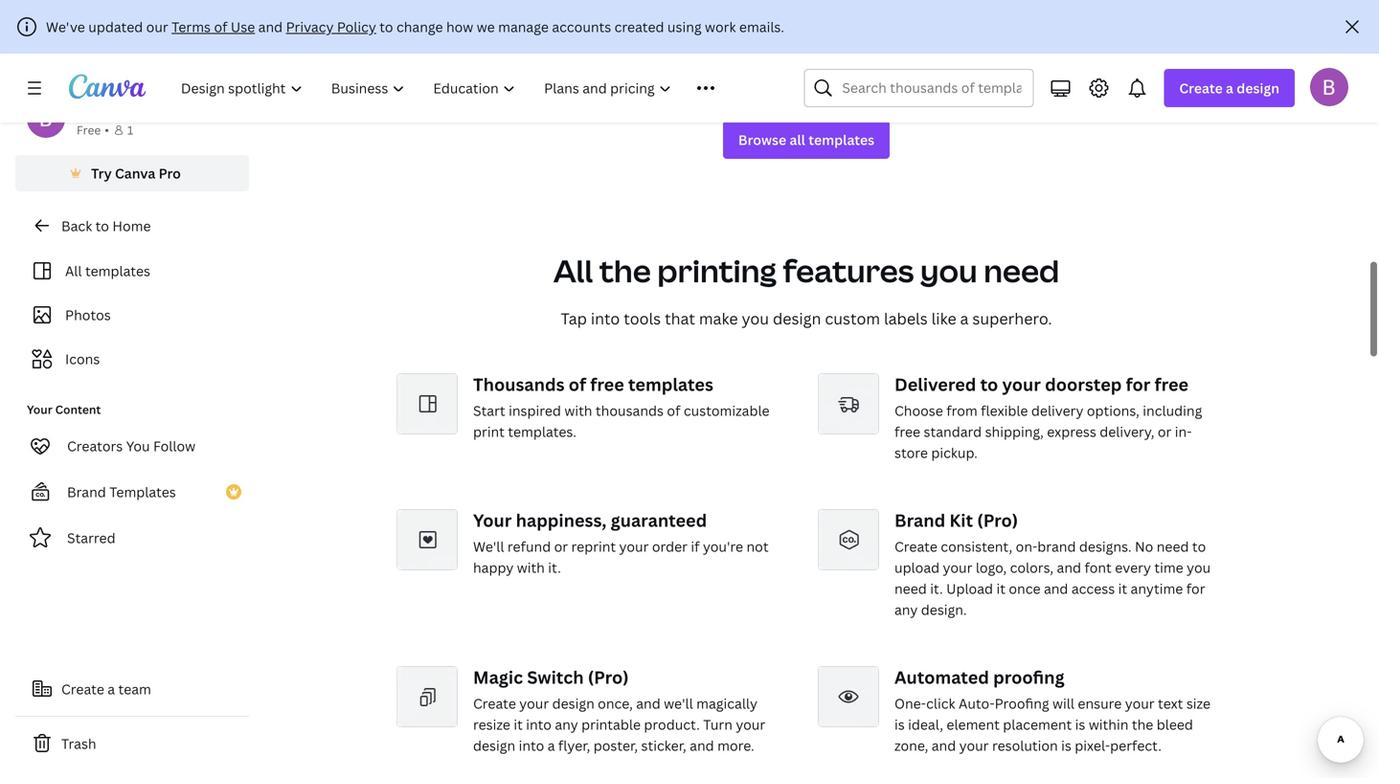 Task type: vqa. For each thing, say whether or not it's contained in the screenshot.


Task type: describe. For each thing, give the bounding box(es) containing it.
create inside button
[[61, 681, 104, 699]]

ensure
[[1078, 695, 1122, 713]]

one-
[[895, 695, 926, 713]]

gold and blush boho floral wine wedding gift label image
[[1150, 0, 1349, 74]]

printing
[[657, 250, 777, 292]]

1 horizontal spatial it
[[997, 580, 1006, 598]]

browse all templates link
[[723, 121, 890, 159]]

1 vertical spatial into
[[526, 716, 552, 734]]

all
[[790, 131, 805, 149]]

create a design
[[1179, 79, 1280, 97]]

using
[[668, 18, 702, 36]]

2 horizontal spatial is
[[1075, 716, 1086, 734]]

custom
[[825, 308, 880, 329]]

try canva pro
[[91, 164, 181, 182]]

brand templates
[[67, 483, 176, 501]]

1 horizontal spatial is
[[1061, 737, 1072, 755]]

design down 'all the printing features you need'
[[773, 308, 821, 329]]

store
[[895, 444, 928, 462]]

turn
[[703, 716, 733, 734]]

(pro) for magic switch (pro)
[[588, 666, 629, 689]]

(pro) for brand kit (pro)
[[977, 509, 1018, 532]]

0 vertical spatial of
[[214, 18, 227, 36]]

for inside the brand kit (pro) create consistent, on-brand designs. no need to upload your logo, colors, and font every time you need it. upload it once and access it anytime for any design.
[[1186, 580, 1205, 598]]

team
[[118, 681, 151, 699]]

and down brand
[[1057, 559, 1081, 577]]

home
[[112, 217, 151, 235]]

create inside the brand kit (pro) create consistent, on-brand designs. no need to upload your logo, colors, and font every time you need it. upload it once and access it anytime for any design.
[[895, 538, 938, 556]]

text
[[1158, 695, 1183, 713]]

2 vertical spatial of
[[667, 402, 680, 420]]

we'll
[[664, 695, 693, 713]]

back to home link
[[15, 207, 249, 245]]

follow
[[153, 437, 195, 455]]

starred
[[67, 529, 116, 547]]

pro
[[159, 164, 181, 182]]

0 horizontal spatial need
[[895, 580, 927, 598]]

proofing
[[995, 695, 1049, 713]]

we'll
[[473, 538, 504, 556]]

choose
[[895, 402, 943, 420]]

delivery
[[1031, 402, 1084, 420]]

free •
[[77, 122, 109, 138]]

standard
[[924, 423, 982, 441]]

you
[[126, 437, 150, 455]]

0 vertical spatial need
[[984, 250, 1060, 292]]

1
[[127, 122, 133, 138]]

all for all the printing features you need
[[553, 250, 593, 292]]

icons
[[65, 350, 100, 368]]

anytime
[[1131, 580, 1183, 598]]

photos link
[[27, 297, 238, 333]]

free inside 'thousands of free templates start inspired with thousands of customizable print templates.'
[[590, 373, 624, 396]]

happy
[[473, 559, 514, 577]]

starred link
[[15, 519, 249, 557]]

0 vertical spatial into
[[591, 308, 620, 329]]

upload
[[946, 580, 993, 598]]

it. inside your happiness, guaranteed we'll refund or reprint your order if you're not happy with it.
[[548, 559, 561, 577]]

auto-
[[959, 695, 995, 713]]

design down the resize
[[473, 737, 515, 755]]

once,
[[598, 695, 633, 713]]

your down switch
[[519, 695, 549, 713]]

2 horizontal spatial it
[[1118, 580, 1127, 598]]

to right policy
[[380, 18, 393, 36]]

and down turn
[[690, 737, 714, 755]]

updated
[[88, 18, 143, 36]]

manage
[[498, 18, 549, 36]]

tap
[[561, 308, 587, 329]]

make
[[699, 308, 738, 329]]

icons link
[[27, 341, 238, 377]]

or inside delivered to your doorstep for free choose from flexible delivery options, including free standard shipping, express delivery, or in- store pickup.
[[1158, 423, 1172, 441]]

brand kit (pro) image
[[818, 509, 879, 571]]

flyer,
[[558, 737, 590, 755]]

your up more.
[[736, 716, 765, 734]]

brand
[[1038, 538, 1076, 556]]

labels
[[884, 308, 928, 329]]

ideal,
[[908, 716, 943, 734]]

bob builder image
[[1310, 68, 1349, 106]]

order
[[652, 538, 688, 556]]

your for content
[[27, 402, 52, 418]]

free
[[77, 122, 101, 138]]

trash link
[[15, 725, 249, 763]]

pickup.
[[931, 444, 978, 462]]

back to home
[[61, 217, 151, 235]]

change
[[396, 18, 443, 36]]

inspired
[[509, 402, 561, 420]]

product.
[[644, 716, 700, 734]]

or inside your happiness, guaranteed we'll refund or reprint your order if you're not happy with it.
[[554, 538, 568, 556]]

your down element
[[959, 737, 989, 755]]

printable
[[581, 716, 641, 734]]

a inside magic switch (pro) create your design once, and we'll magically resize it into any printable product. turn your design into a flyer, poster, sticker, and more.
[[548, 737, 555, 755]]

reprint
[[571, 538, 616, 556]]

create inside magic switch (pro) create your design once, and we'll magically resize it into any printable product. turn your design into a flyer, poster, sticker, and more.
[[473, 695, 516, 713]]

click
[[926, 695, 955, 713]]

1 horizontal spatial you
[[920, 250, 978, 292]]

resize
[[473, 716, 510, 734]]

work
[[705, 18, 736, 36]]

your left text
[[1125, 695, 1155, 713]]

from
[[947, 402, 978, 420]]

and inside automated proofing one-click auto-proofing will ensure your text size is ideal, element placement is within the bleed zone, and your resolution is pixel-perfect.
[[932, 737, 956, 755]]

your inside delivered to your doorstep for free choose from flexible delivery options, including free standard shipping, express delivery, or in- store pickup.
[[1002, 373, 1041, 396]]

brand templates link
[[15, 473, 249, 511]]

switch
[[527, 666, 584, 689]]

design.
[[921, 601, 967, 619]]

terms of use link
[[172, 18, 255, 36]]

your inside your happiness, guaranteed we'll refund or reprint your order if you're not happy with it.
[[619, 538, 649, 556]]

kit
[[950, 509, 973, 532]]

zone,
[[895, 737, 928, 755]]

2 vertical spatial into
[[519, 737, 544, 755]]

your inside the brand kit (pro) create consistent, on-brand designs. no need to upload your logo, colors, and font every time you need it. upload it once and access it anytime for any design.
[[943, 559, 973, 577]]

time
[[1154, 559, 1184, 577]]

templates
[[109, 483, 176, 501]]

0 horizontal spatial you
[[742, 308, 769, 329]]

delivered to your doorstep for free image
[[818, 373, 879, 435]]

element
[[947, 716, 1000, 734]]

it. inside the brand kit (pro) create consistent, on-brand designs. no need to upload your logo, colors, and font every time you need it. upload it once and access it anytime for any design.
[[930, 580, 943, 598]]

automated proofing image
[[818, 667, 879, 728]]

once
[[1009, 580, 1041, 598]]

bleed
[[1157, 716, 1193, 734]]

creators you follow link
[[15, 427, 249, 465]]



Task type: locate. For each thing, give the bounding box(es) containing it.
0 horizontal spatial it.
[[548, 559, 561, 577]]

it.
[[548, 559, 561, 577], [930, 580, 943, 598]]

1 horizontal spatial brand
[[895, 509, 946, 532]]

create up the resize
[[473, 695, 516, 713]]

0 horizontal spatial any
[[555, 716, 578, 734]]

to inside delivered to your doorstep for free choose from flexible delivery options, including free standard shipping, express delivery, or in- store pickup.
[[980, 373, 998, 396]]

is up pixel-
[[1075, 716, 1086, 734]]

1 horizontal spatial for
[[1186, 580, 1205, 598]]

browse all templates
[[738, 131, 875, 149]]

any left design.
[[895, 601, 918, 619]]

it down every
[[1118, 580, 1127, 598]]

1 vertical spatial (pro)
[[588, 666, 629, 689]]

2 vertical spatial you
[[1187, 559, 1211, 577]]

all up "tap" at left top
[[553, 250, 593, 292]]

magically
[[696, 695, 758, 713]]

0 vertical spatial it.
[[548, 559, 561, 577]]

1 horizontal spatial it.
[[930, 580, 943, 598]]

0 horizontal spatial of
[[214, 18, 227, 36]]

the inside automated proofing one-click auto-proofing will ensure your text size is ideal, element placement is within the bleed zone, and your resolution is pixel-perfect.
[[1132, 716, 1153, 734]]

0 vertical spatial templates
[[809, 131, 875, 149]]

a left the 'team'
[[108, 681, 115, 699]]

a down gold and blush boho floral wine wedding gift label image
[[1226, 79, 1234, 97]]

1 horizontal spatial need
[[984, 250, 1060, 292]]

try canva pro button
[[15, 155, 249, 192]]

2 horizontal spatial need
[[1157, 538, 1189, 556]]

content
[[55, 402, 101, 418]]

2 horizontal spatial templates
[[809, 131, 875, 149]]

superhero.
[[973, 308, 1052, 329]]

you right make
[[742, 308, 769, 329]]

with up templates.
[[564, 402, 592, 420]]

you're
[[703, 538, 743, 556]]

create a team button
[[15, 670, 249, 709]]

templates right all
[[809, 131, 875, 149]]

your up upload at the right of page
[[943, 559, 973, 577]]

express
[[1047, 423, 1096, 441]]

shipping,
[[985, 423, 1044, 441]]

you up like
[[920, 250, 978, 292]]

thousands of free templates start inspired with thousands of customizable print templates.
[[473, 373, 770, 441]]

we
[[477, 18, 495, 36]]

guaranteed
[[611, 509, 707, 532]]

it down logo,
[[997, 580, 1006, 598]]

thousands
[[596, 402, 664, 420]]

a
[[1226, 79, 1234, 97], [960, 308, 969, 329], [108, 681, 115, 699], [548, 737, 555, 755]]

templates up photos link at top
[[85, 262, 150, 280]]

0 horizontal spatial your
[[27, 402, 52, 418]]

1 vertical spatial of
[[569, 373, 586, 396]]

for inside delivered to your doorstep for free choose from flexible delivery options, including free standard shipping, express delivery, or in- store pickup.
[[1126, 373, 1151, 396]]

2 horizontal spatial of
[[667, 402, 680, 420]]

colors,
[[1010, 559, 1054, 577]]

design inside dropdown button
[[1237, 79, 1280, 97]]

create inside dropdown button
[[1179, 79, 1223, 97]]

a right like
[[960, 308, 969, 329]]

is left pixel-
[[1061, 737, 1072, 755]]

including
[[1143, 402, 1202, 420]]

create a design button
[[1164, 69, 1295, 107]]

consistent,
[[941, 538, 1013, 556]]

any inside the brand kit (pro) create consistent, on-brand designs. no need to upload your logo, colors, and font every time you need it. upload it once and access it anytime for any design.
[[895, 601, 918, 619]]

your for happiness,
[[473, 509, 512, 532]]

for right anytime at the bottom of page
[[1186, 580, 1205, 598]]

your left order
[[619, 538, 649, 556]]

all for all templates
[[65, 262, 82, 280]]

in-
[[1175, 423, 1192, 441]]

2 horizontal spatial you
[[1187, 559, 1211, 577]]

top level navigation element
[[169, 69, 758, 107], [169, 69, 758, 107]]

terms
[[172, 18, 211, 36]]

all
[[553, 250, 593, 292], [65, 262, 82, 280]]

0 vertical spatial the
[[599, 250, 651, 292]]

all the printing features you need
[[553, 250, 1060, 292]]

1 vertical spatial you
[[742, 308, 769, 329]]

automated proofing one-click auto-proofing will ensure your text size is ideal, element placement is within the bleed zone, and your resolution is pixel-perfect.
[[895, 666, 1211, 755]]

refund
[[508, 538, 551, 556]]

brand left kit
[[895, 509, 946, 532]]

to up flexible
[[980, 373, 998, 396]]

to right back
[[95, 217, 109, 235]]

start
[[473, 402, 505, 420]]

the up tools
[[599, 250, 651, 292]]

pixel-
[[1075, 737, 1110, 755]]

(pro) up consistent,
[[977, 509, 1018, 532]]

0 vertical spatial with
[[564, 402, 592, 420]]

you right 'time'
[[1187, 559, 1211, 577]]

0 horizontal spatial templates
[[85, 262, 150, 280]]

thousands
[[473, 373, 565, 396]]

creators you follow
[[67, 437, 195, 455]]

1 horizontal spatial your
[[473, 509, 512, 532]]

emails.
[[739, 18, 784, 36]]

create up upload
[[895, 538, 938, 556]]

use
[[231, 18, 255, 36]]

options,
[[1087, 402, 1140, 420]]

automated
[[895, 666, 989, 689]]

create
[[1179, 79, 1223, 97], [895, 538, 938, 556], [61, 681, 104, 699], [473, 695, 516, 713]]

your
[[27, 402, 52, 418], [473, 509, 512, 532]]

delivered
[[895, 373, 976, 396]]

None search field
[[804, 69, 1034, 107]]

creators
[[67, 437, 123, 455]]

0 horizontal spatial with
[[517, 559, 545, 577]]

0 horizontal spatial (pro)
[[588, 666, 629, 689]]

0 vertical spatial your
[[27, 402, 52, 418]]

(pro)
[[977, 509, 1018, 532], [588, 666, 629, 689]]

1 horizontal spatial all
[[553, 250, 593, 292]]

0 horizontal spatial for
[[1126, 373, 1151, 396]]

and down ideal,
[[932, 737, 956, 755]]

sticker,
[[641, 737, 687, 755]]

0 horizontal spatial free
[[590, 373, 624, 396]]

privacy policy link
[[286, 18, 376, 36]]

your up flexible
[[1002, 373, 1041, 396]]

any up flyer,
[[555, 716, 578, 734]]

0 vertical spatial for
[[1126, 373, 1151, 396]]

a left flyer,
[[548, 737, 555, 755]]

1 vertical spatial templates
[[85, 262, 150, 280]]

1 vertical spatial or
[[554, 538, 568, 556]]

with inside 'thousands of free templates start inspired with thousands of customizable print templates.'
[[564, 402, 592, 420]]

created
[[615, 18, 664, 36]]

need up superhero.
[[984, 250, 1060, 292]]

2 horizontal spatial free
[[1155, 373, 1189, 396]]

for
[[1126, 373, 1151, 396], [1186, 580, 1205, 598]]

1 horizontal spatial (pro)
[[977, 509, 1018, 532]]

2 vertical spatial need
[[895, 580, 927, 598]]

1 horizontal spatial of
[[569, 373, 586, 396]]

it. up design.
[[930, 580, 943, 598]]

0 vertical spatial any
[[895, 601, 918, 619]]

design
[[1237, 79, 1280, 97], [773, 308, 821, 329], [552, 695, 595, 713], [473, 737, 515, 755]]

to inside the brand kit (pro) create consistent, on-brand designs. no need to upload your logo, colors, and font every time you need it. upload it once and access it anytime for any design.
[[1192, 538, 1206, 556]]

all down back
[[65, 262, 82, 280]]

that
[[665, 308, 695, 329]]

create a team
[[61, 681, 151, 699]]

1 vertical spatial brand
[[895, 509, 946, 532]]

resolution
[[992, 737, 1058, 755]]

any inside magic switch (pro) create your design once, and we'll magically resize it into any printable product. turn your design into a flyer, poster, sticker, and more.
[[555, 716, 578, 734]]

1 vertical spatial the
[[1132, 716, 1153, 734]]

brand for kit
[[895, 509, 946, 532]]

need up 'time'
[[1157, 538, 1189, 556]]

how
[[446, 18, 473, 36]]

design down gold and blush boho floral wine wedding gift label image
[[1237, 79, 1280, 97]]

all inside all templates link
[[65, 262, 82, 280]]

0 horizontal spatial the
[[599, 250, 651, 292]]

1 vertical spatial for
[[1186, 580, 1205, 598]]

proofing
[[993, 666, 1065, 689]]

free
[[590, 373, 624, 396], [1155, 373, 1189, 396], [895, 423, 921, 441]]

1 horizontal spatial any
[[895, 601, 918, 619]]

0 horizontal spatial all
[[65, 262, 82, 280]]

with inside your happiness, guaranteed we'll refund or reprint your order if you're not happy with it.
[[517, 559, 545, 577]]

into left flyer,
[[519, 737, 544, 755]]

your left content
[[27, 402, 52, 418]]

print
[[473, 423, 505, 441]]

1 vertical spatial need
[[1157, 538, 1189, 556]]

(pro) inside the brand kit (pro) create consistent, on-brand designs. no need to upload your logo, colors, and font every time you need it. upload it once and access it anytime for any design.
[[977, 509, 1018, 532]]

(pro) inside magic switch (pro) create your design once, and we'll magically resize it into any printable product. turn your design into a flyer, poster, sticker, and more.
[[588, 666, 629, 689]]

flexible
[[981, 402, 1028, 420]]

every
[[1115, 559, 1151, 577]]

templates.
[[508, 423, 576, 441]]

of
[[214, 18, 227, 36], [569, 373, 586, 396], [667, 402, 680, 420]]

will
[[1053, 695, 1075, 713]]

need down upload
[[895, 580, 927, 598]]

brand for templates
[[67, 483, 106, 501]]

canva
[[115, 164, 155, 182]]

delivery,
[[1100, 423, 1155, 441]]

tools
[[624, 308, 661, 329]]

for up options,
[[1126, 373, 1151, 396]]

your up we'll
[[473, 509, 512, 532]]

thousands of free templates image
[[397, 373, 458, 435]]

photos
[[65, 306, 111, 324]]

back
[[61, 217, 92, 235]]

into right the resize
[[526, 716, 552, 734]]

it right the resize
[[514, 716, 523, 734]]

your inside your happiness, guaranteed we'll refund or reprint your order if you're not happy with it.
[[473, 509, 512, 532]]

create left the 'team'
[[61, 681, 104, 699]]

privacy
[[286, 18, 334, 36]]

trash
[[61, 735, 96, 753]]

0 vertical spatial (pro)
[[977, 509, 1018, 532]]

brand up starred
[[67, 483, 106, 501]]

free up including
[[1155, 373, 1189, 396]]

with down refund
[[517, 559, 545, 577]]

0 horizontal spatial it
[[514, 716, 523, 734]]

Search search field
[[842, 70, 1021, 106]]

to right no
[[1192, 538, 1206, 556]]

tap into tools that make you design custom labels like a superhero.
[[561, 308, 1052, 329]]

browse
[[738, 131, 787, 149]]

1 vertical spatial it.
[[930, 580, 943, 598]]

magic switch (pro) image
[[397, 667, 458, 728]]

magic
[[473, 666, 523, 689]]

1 horizontal spatial the
[[1132, 716, 1153, 734]]

1 horizontal spatial with
[[564, 402, 592, 420]]

and left we'll
[[636, 695, 661, 713]]

free up thousands
[[590, 373, 624, 396]]

logo,
[[976, 559, 1007, 577]]

magic switch (pro) create your design once, and we'll magically resize it into any printable product. turn your design into a flyer, poster, sticker, and more.
[[473, 666, 765, 755]]

2 vertical spatial templates
[[628, 373, 713, 396]]

your
[[1002, 373, 1041, 396], [619, 538, 649, 556], [943, 559, 973, 577], [519, 695, 549, 713], [1125, 695, 1155, 713], [736, 716, 765, 734], [959, 737, 989, 755]]

it inside magic switch (pro) create your design once, and we'll magically resize it into any printable product. turn your design into a flyer, poster, sticker, and more.
[[514, 716, 523, 734]]

(pro) up once,
[[588, 666, 629, 689]]

design down switch
[[552, 695, 595, 713]]

and right use
[[258, 18, 283, 36]]

brand inside the brand kit (pro) create consistent, on-brand designs. no need to upload your logo, colors, and font every time you need it. upload it once and access it anytime for any design.
[[895, 509, 946, 532]]

or left in-
[[1158, 423, 1172, 441]]

within
[[1089, 716, 1129, 734]]

is down one-
[[895, 716, 905, 734]]

it
[[997, 580, 1006, 598], [1118, 580, 1127, 598], [514, 716, 523, 734]]

1 vertical spatial any
[[555, 716, 578, 734]]

customizable
[[684, 402, 770, 420]]

0 vertical spatial brand
[[67, 483, 106, 501]]

a inside create a design dropdown button
[[1226, 79, 1234, 97]]

you inside the brand kit (pro) create consistent, on-brand designs. no need to upload your logo, colors, and font every time you need it. upload it once and access it anytime for any design.
[[1187, 559, 1211, 577]]

placement
[[1003, 716, 1072, 734]]

policy
[[337, 18, 376, 36]]

into
[[591, 308, 620, 329], [526, 716, 552, 734], [519, 737, 544, 755]]

free up store
[[895, 423, 921, 441]]

1 vertical spatial your
[[473, 509, 512, 532]]

into right "tap" at left top
[[591, 308, 620, 329]]

it. down refund
[[548, 559, 561, 577]]

we've updated our terms of use and privacy policy to change how we manage accounts created using work emails.
[[46, 18, 784, 36]]

or
[[1158, 423, 1172, 441], [554, 538, 568, 556]]

0 horizontal spatial is
[[895, 716, 905, 734]]

1 horizontal spatial or
[[1158, 423, 1172, 441]]

0 vertical spatial you
[[920, 250, 978, 292]]

1 horizontal spatial free
[[895, 423, 921, 441]]

and right "once"
[[1044, 580, 1068, 598]]

the up perfect.
[[1132, 716, 1153, 734]]

0 horizontal spatial or
[[554, 538, 568, 556]]

0 horizontal spatial brand
[[67, 483, 106, 501]]

1 vertical spatial with
[[517, 559, 545, 577]]

1 horizontal spatial templates
[[628, 373, 713, 396]]

create down gold and blush boho floral wine wedding gift label image
[[1179, 79, 1223, 97]]

your happiness, guaranteed image
[[397, 509, 458, 571]]

templates up thousands
[[628, 373, 713, 396]]

like
[[932, 308, 956, 329]]

•
[[105, 122, 109, 138]]

0 vertical spatial or
[[1158, 423, 1172, 441]]

is
[[895, 716, 905, 734], [1075, 716, 1086, 734], [1061, 737, 1072, 755]]

a inside create a team button
[[108, 681, 115, 699]]

templates inside 'thousands of free templates start inspired with thousands of customizable print templates.'
[[628, 373, 713, 396]]

or down happiness,
[[554, 538, 568, 556]]



